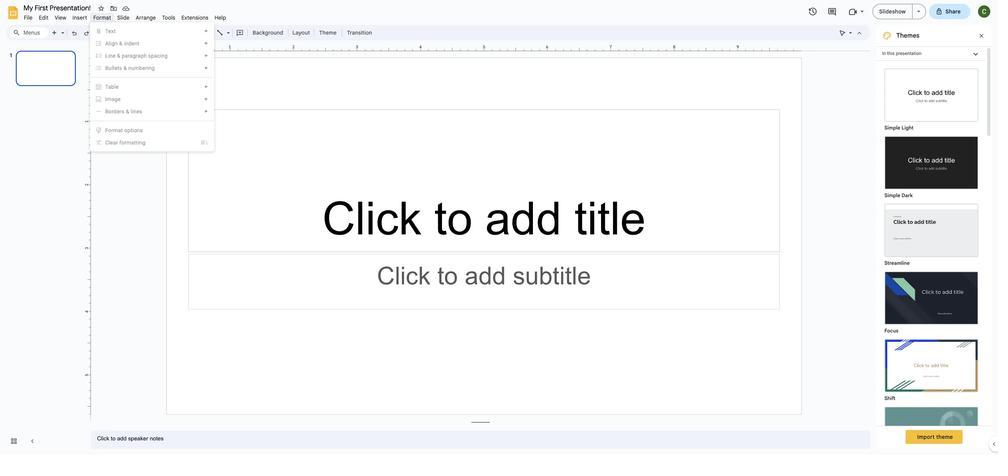 Task type: vqa. For each thing, say whether or not it's contained in the screenshot.
t
yes



Task type: describe. For each thing, give the bounding box(es) containing it.
& right lign on the top left of page
[[119, 40, 123, 47]]

theme
[[936, 434, 953, 441]]

layout button
[[290, 27, 312, 39]]

menu bar inside menu bar banner
[[21, 10, 229, 23]]

main toolbar
[[48, 27, 376, 39]]

help
[[215, 14, 226, 21]]

paragraph
[[122, 53, 147, 59]]

a lign & indent
[[105, 40, 139, 47]]

line & paragraph spacing l element
[[105, 53, 170, 59]]

i m age
[[105, 96, 121, 102]]

lines
[[131, 109, 142, 115]]

menu item containing c
[[91, 137, 214, 149]]

extensions
[[181, 14, 208, 21]]

3 ► from the top
[[205, 54, 208, 58]]

slide
[[117, 14, 130, 21]]

help menu item
[[212, 13, 229, 22]]

⌘\
[[200, 140, 208, 146]]

arrange menu item
[[133, 13, 159, 22]]

slideshow button
[[873, 4, 912, 19]]

menu item containing a
[[95, 40, 208, 47]]

dark
[[902, 193, 913, 199]]

s
[[119, 65, 122, 71]]

table
[[105, 84, 119, 90]]

► for table
[[205, 85, 208, 89]]

Shift radio
[[881, 336, 982, 404]]

tools menu item
[[159, 13, 178, 22]]

transition button
[[344, 27, 376, 39]]

transition
[[347, 29, 372, 36]]

view menu item
[[52, 13, 69, 22]]

format options \ element
[[105, 127, 145, 134]]

Simple Dark radio
[[881, 132, 982, 200]]

► for bulle
[[205, 66, 208, 70]]

layout
[[292, 29, 310, 36]]

this
[[887, 51, 895, 56]]

borders
[[105, 109, 124, 115]]

themes application
[[0, 0, 998, 456]]

streamline
[[885, 260, 910, 267]]

in
[[882, 51, 886, 56]]

import theme
[[917, 434, 953, 441]]

presentation
[[896, 51, 922, 56]]

l
[[105, 53, 108, 59]]

borders & lines q element
[[105, 109, 145, 115]]

select line image
[[225, 28, 230, 30]]

bulle t s & numbering
[[105, 65, 155, 71]]

options
[[124, 127, 143, 134]]

2 ► from the top
[[205, 41, 208, 45]]

simple dark
[[885, 193, 913, 199]]

slide menu item
[[114, 13, 133, 22]]

simple for simple dark
[[885, 193, 900, 199]]

image m element
[[105, 96, 123, 102]]

table menu item
[[95, 83, 208, 91]]

menu bar banner
[[0, 0, 998, 456]]

► for text
[[205, 29, 208, 33]]

Menus field
[[10, 27, 48, 38]]

c
[[105, 140, 109, 146]]

Simple Light radio
[[881, 65, 982, 456]]

ine
[[108, 53, 116, 59]]

age
[[112, 96, 121, 102]]

text s element
[[105, 28, 118, 34]]

themes
[[896, 32, 919, 40]]

m
[[107, 96, 112, 102]]

menu inside themes application
[[90, 22, 214, 152]]

Momentum radio
[[881, 404, 982, 456]]

indent
[[124, 40, 139, 47]]

option group inside the themes section
[[876, 61, 986, 456]]

mode and view toolbar
[[836, 25, 866, 40]]

clear formatting c element
[[105, 140, 148, 146]]

format menu item
[[90, 13, 114, 22]]

new slide with layout image
[[59, 28, 64, 30]]

format options menu item
[[95, 127, 208, 134]]

menu item containing bulle
[[95, 64, 208, 72]]

menu item containing l
[[95, 52, 208, 60]]



Task type: locate. For each thing, give the bounding box(es) containing it.
►
[[205, 29, 208, 33], [205, 41, 208, 45], [205, 54, 208, 58], [205, 66, 208, 70], [205, 85, 208, 89], [205, 97, 208, 101], [205, 109, 208, 114]]

table 2 element
[[105, 84, 121, 90]]

format options
[[105, 127, 143, 134]]

themes section
[[876, 25, 992, 456]]

Star checkbox
[[96, 3, 107, 14]]

5 ► from the top
[[205, 85, 208, 89]]

format down star checkbox
[[93, 14, 111, 21]]

text
[[105, 28, 116, 34]]

menu item down format options menu item
[[91, 137, 214, 149]]

Streamline radio
[[881, 200, 982, 268]]

extensions menu item
[[178, 13, 212, 22]]

menu bar
[[21, 10, 229, 23]]

insert menu item
[[69, 13, 90, 22]]

insert
[[73, 14, 87, 21]]

align & indent a element
[[105, 40, 142, 47]]

text menu item
[[91, 25, 214, 37]]

a
[[105, 40, 109, 47]]

Focus radio
[[881, 268, 982, 336]]

file menu item
[[21, 13, 36, 22]]

7 ► from the top
[[205, 109, 208, 114]]

import
[[917, 434, 935, 441]]

& right ine
[[117, 53, 120, 59]]

tools
[[162, 14, 175, 21]]

menu item up borders & lines menu item
[[95, 95, 208, 103]]

option group
[[876, 61, 986, 456]]

import theme button
[[906, 431, 963, 445]]

format for format
[[93, 14, 111, 21]]

6 ► from the top
[[205, 97, 208, 101]]

format up lear
[[105, 127, 123, 134]]

c lear formatting
[[105, 140, 145, 146]]

edit menu item
[[36, 13, 52, 22]]

simple
[[885, 125, 900, 131], [885, 193, 900, 199]]

theme
[[319, 29, 337, 36]]

format for format options
[[105, 127, 123, 134]]

4 ► from the top
[[205, 66, 208, 70]]

arrange
[[136, 14, 156, 21]]

0 vertical spatial format
[[93, 14, 111, 21]]

menu item down spacing
[[95, 64, 208, 72]]

share
[[946, 8, 961, 15]]

focus
[[885, 328, 898, 335]]

menu containing text
[[90, 22, 214, 152]]

lear
[[109, 140, 118, 146]]

share button
[[929, 4, 970, 19]]

► for i
[[205, 97, 208, 101]]

menu item up numbering on the top left
[[95, 52, 208, 60]]

& left lines
[[126, 109, 129, 115]]

light
[[902, 125, 914, 131]]

1 vertical spatial format
[[105, 127, 123, 134]]

simple left dark
[[885, 193, 900, 199]]

⌘backslash element
[[191, 139, 208, 147]]

file
[[24, 14, 33, 21]]

momentum image
[[885, 408, 978, 456]]

presentation options image
[[917, 11, 920, 12]]

&
[[119, 40, 123, 47], [117, 53, 120, 59], [123, 65, 127, 71], [126, 109, 129, 115]]

borders & lines
[[105, 109, 142, 115]]

l ine & paragraph spacing
[[105, 53, 168, 59]]

format inside menu item
[[105, 127, 123, 134]]

in this presentation
[[882, 51, 922, 56]]

shift
[[885, 396, 895, 402]]

Rename text field
[[21, 3, 95, 12]]

format inside menu item
[[93, 14, 111, 21]]

1 vertical spatial simple
[[885, 193, 900, 199]]

lign
[[109, 40, 118, 47]]

bullets & numbering t element
[[105, 65, 157, 71]]

borders & lines menu item
[[95, 108, 208, 116]]

menu
[[90, 22, 214, 152]]

► inside "table" menu item
[[205, 85, 208, 89]]

view
[[55, 14, 66, 21]]

formatting
[[119, 140, 145, 146]]

menu item
[[95, 40, 208, 47], [95, 52, 208, 60], [95, 64, 208, 72], [95, 95, 208, 103], [91, 137, 214, 149]]

navigation
[[0, 44, 85, 456]]

1 simple from the top
[[885, 125, 900, 131]]

menu item down text menu item
[[95, 40, 208, 47]]

numbering
[[128, 65, 155, 71]]

in this presentation tab
[[876, 47, 986, 61]]

0 vertical spatial simple
[[885, 125, 900, 131]]

simple light
[[885, 125, 914, 131]]

i
[[105, 96, 107, 102]]

theme button
[[316, 27, 340, 39]]

simple for simple light
[[885, 125, 900, 131]]

option group containing simple light
[[876, 61, 986, 456]]

► for borders & lines
[[205, 109, 208, 114]]

background
[[253, 29, 283, 36]]

menu item containing i
[[95, 95, 208, 103]]

edit
[[39, 14, 48, 21]]

format
[[93, 14, 111, 21], [105, 127, 123, 134]]

bulle
[[105, 65, 117, 71]]

► inside text menu item
[[205, 29, 208, 33]]

2 simple from the top
[[885, 193, 900, 199]]

1 ► from the top
[[205, 29, 208, 33]]

slideshow
[[879, 8, 906, 15]]

t
[[117, 65, 119, 71]]

& right s
[[123, 65, 127, 71]]

& inside borders & lines menu item
[[126, 109, 129, 115]]

menu bar containing file
[[21, 10, 229, 23]]

► inside borders & lines menu item
[[205, 109, 208, 114]]

simple left light
[[885, 125, 900, 131]]

navigation inside themes application
[[0, 44, 85, 456]]

spacing
[[148, 53, 168, 59]]

background button
[[249, 27, 287, 39]]



